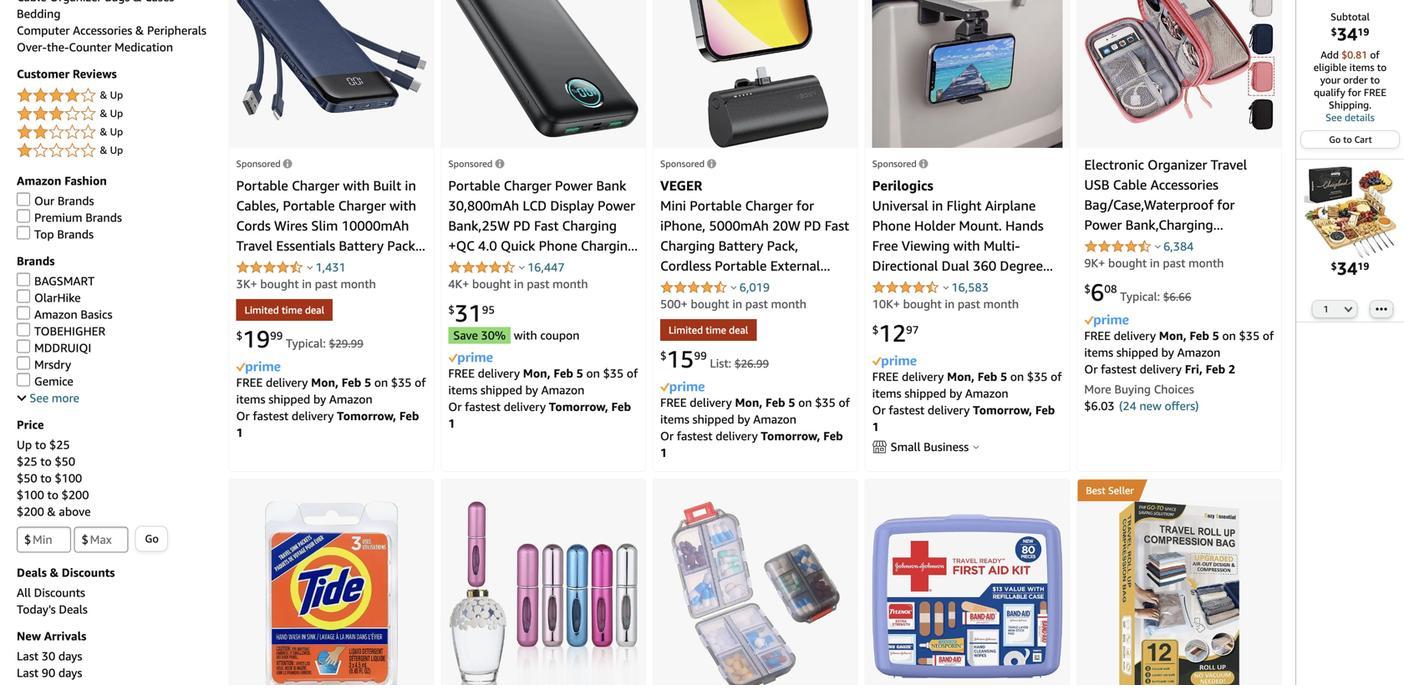 Task type: describe. For each thing, give the bounding box(es) containing it.
checkbox image inside tobehigher link
[[17, 323, 30, 337]]

amazon fashion
[[17, 174, 107, 188]]

19 inside subtotal $ 34 19
[[1358, 26, 1370, 38]]

olarhike link
[[17, 290, 81, 305]]

pack,
[[767, 238, 799, 254]]

degree
[[1001, 258, 1044, 274]]

offers)
[[1165, 399, 1200, 413]]

flash
[[1156, 257, 1187, 273]]

charging inside veger mini portable charger for iphone, 5000mah 20w pd fast charging battery pack, cordless portable external backup charger for iphone 13, 12, 11, 8, 7, xr, xs max, pro max, airpods
[[661, 238, 715, 254]]

limited for 19
[[245, 304, 279, 316]]

0 horizontal spatial deals
[[17, 566, 47, 580]]

items for 9k+ bought in past month
[[1085, 346, 1114, 360]]

directional
[[873, 258, 939, 274]]

wires
[[274, 218, 308, 234]]

amazon basics link
[[17, 306, 112, 322]]

free delivery mon, feb 5 on $35 of items shipped by amazon element for 4k+ bought in past month
[[449, 367, 638, 397]]

$50 to $100 link
[[17, 472, 82, 485]]

past for 1,431
[[315, 277, 338, 291]]

see more
[[30, 391, 79, 405]]

1 last from the top
[[17, 650, 39, 664]]

display
[[551, 198, 594, 214]]

with down built
[[390, 198, 416, 214]]

$35 for 10k+ bought in past month
[[1028, 370, 1048, 384]]

power right display
[[598, 198, 636, 214]]

& inside up to $25 $25 to $50 $50 to $100 $100 to $200 $200 & above
[[47, 505, 56, 519]]

up inside up to $25 $25 to $50 $50 to $100 $100 to $200 $200 & above
[[17, 438, 32, 452]]

shipped for 10k+
[[905, 387, 947, 401]]

bedding
[[17, 7, 61, 20]]

in inside portable charger with built in cables, portable charger with cords wires slim 10000mah travel essentials battery pack 6 outputs 3a high speed power bank for iphone samsung pixel lg moto ipad
[[405, 178, 416, 194]]

travel inside 'electronic organizer travel usb cable accessories bag/case,waterproof for power bank,charging cords,chargers,mouse ,earphones flash drive'
[[1212, 157, 1248, 173]]

amazon prime image for 10k+
[[873, 356, 917, 369]]

customer
[[17, 67, 70, 81]]

lcd
[[523, 198, 547, 214]]

19 inside $ 34 19
[[1358, 261, 1370, 272]]

5000mah
[[710, 218, 769, 234]]

lg
[[328, 298, 344, 314]]

bought for 10k+
[[904, 297, 942, 311]]

size
[[976, 278, 1000, 294]]

flying
[[894, 318, 931, 334]]

1 vertical spatial $25
[[17, 455, 37, 469]]

items for 10k+ bought in past month
[[873, 387, 902, 401]]

past for 16,447
[[527, 277, 550, 291]]

free for 10k+ bought in past month
[[873, 370, 899, 384]]

with left built
[[343, 178, 370, 194]]

1 horizontal spatial max,
[[778, 298, 806, 314]]

portable up 6,019 link
[[715, 258, 767, 274]]

fast inside 'portable charger power bank 30,800mah lcd display power bank,25w pd fast charging +qc 4.0 quick phone charging power bank tri-outputs battery pack compatible with iphone,android etc(black)'
[[534, 218, 559, 234]]

12
[[879, 319, 907, 347]]

deals & discounts all discounts today's deals
[[17, 566, 115, 617]]

hands
[[1006, 218, 1044, 234]]

popover image inside small business button
[[974, 445, 980, 449]]

0 vertical spatial discounts
[[62, 566, 115, 580]]

$ 19 99 typical: $29.99
[[236, 325, 364, 353]]

mon, for 500+ bought in past month
[[735, 396, 763, 410]]

charger up 10000mah
[[339, 198, 386, 214]]

battery inside portable charger with built in cables, portable charger with cords wires slim 10000mah travel essentials battery pack 6 outputs 3a high speed power bank for iphone samsung pixel lg moto ipad
[[339, 238, 384, 254]]

for inside portable charger with built in cables, portable charger with cords wires slim 10000mah travel essentials battery pack 6 outputs 3a high speed power bank for iphone samsung pixel lg moto ipad
[[311, 278, 329, 294]]

pack inside portable charger with built in cables, portable charger with cords wires slim 10000mah travel essentials battery pack 6 outputs 3a high speed power bank for iphone samsung pixel lg moto ipad
[[387, 238, 416, 254]]

sponsored ad - veger mini portable charger for iphone, 5000mah 20w pd fast charging battery pack, cordless portable extern... image
[[683, 0, 829, 148]]

or for 10k+ bought in past month
[[873, 403, 886, 417]]

with inside perilogics universal in flight airplane phone holder mount. hands free viewing with multi- directional dual 360 degree rotation. pocket size must have travel essential accessory for flying
[[954, 238, 981, 254]]

free for 9k+ bought in past month
[[1085, 329, 1111, 343]]

top brands link
[[17, 226, 94, 241]]

amazon prime image for 500+
[[661, 382, 705, 395]]

save 30% with coupon
[[454, 329, 580, 342]]

go for go to cart
[[1330, 134, 1342, 145]]

2 last from the top
[[17, 666, 39, 680]]

or fastest delivery for 500+
[[661, 429, 761, 443]]

eligible
[[1314, 61, 1348, 73]]

small business
[[891, 440, 969, 454]]

have
[[873, 298, 903, 314]]

iphone inside veger mini portable charger for iphone, 5000mah 20w pd fast charging battery pack, cordless portable external backup charger for iphone 13, 12, 11, 8, 7, xr, xs max, pro max, airpods
[[781, 278, 823, 294]]

99 for 19
[[270, 329, 283, 342]]

2 stars & up element
[[17, 122, 212, 143]]

charger up slim at the top left of page
[[292, 178, 340, 194]]

month for 16,583
[[984, 297, 1020, 311]]

,earphones
[[1085, 257, 1152, 273]]

bag/case,waterproof
[[1085, 197, 1214, 213]]

brands for our brands
[[58, 194, 94, 208]]

1 vertical spatial $50
[[17, 472, 37, 485]]

multi-
[[984, 238, 1021, 254]]

1,431 link
[[316, 261, 346, 274]]

1 star & up element
[[17, 141, 212, 161]]

power up display
[[555, 178, 593, 194]]

$ for 19
[[236, 329, 243, 342]]

popover image for 15
[[731, 286, 737, 290]]

items for 3k+ bought in past month
[[236, 393, 266, 406]]

last 90 days link
[[17, 666, 82, 680]]

popover image for 19
[[307, 266, 313, 270]]

amazon for 500+ bought in past month
[[754, 413, 797, 426]]

past for 6,019
[[746, 297, 768, 311]]

sponsored ad - perilogics universal in flight airplane phone holder mount. hands free viewing with multi-directional dual ... image
[[873, 0, 1063, 148]]

by for 500+ bought in past month
[[738, 413, 751, 426]]

or fastest delivery for 10k+
[[873, 403, 974, 417]]

2 horizontal spatial bank
[[597, 178, 627, 194]]

charger inside 'portable charger power bank 30,800mah lcd display power bank,25w pd fast charging +qc 4.0 quick phone charging power bank tri-outputs battery pack compatible with iphone,android etc(black)'
[[504, 178, 552, 194]]

quick
[[501, 238, 536, 254]]

1 horizontal spatial 6
[[1091, 279, 1105, 307]]

bagsmart
[[34, 274, 95, 288]]

power inside portable charger with built in cables, portable charger with cords wires slim 10000mah travel essentials battery pack 6 outputs 3a high speed power bank for iphone samsung pixel lg moto ipad
[[236, 278, 274, 294]]

shipped for 3k+
[[269, 393, 311, 406]]

free delivery mon, feb 5 on $35 of items shipped by amazon element for 10k+ bought in past month
[[873, 370, 1063, 401]]

battery inside 'portable charger power bank 30,800mah lcd display power bank,25w pd fast charging +qc 4.0 quick phone charging power bank tri-outputs battery pack compatible with iphone,android etc(black)'
[[449, 278, 494, 294]]

qualify
[[1315, 87, 1346, 98]]

sponsored button for 16,447
[[449, 158, 505, 169]]

sponsored ad - portable charger with built in cables, portable charger with cords wires slim 10000mah travel essentials ba... image
[[236, 0, 427, 121]]

external
[[771, 258, 821, 274]]

cables,
[[236, 198, 279, 214]]

free delivery mon, feb 5 for 9k+
[[1085, 329, 1223, 343]]

electronic organizer travel usb cable accessories bag/case,waterproof for power bank,charging cords,chargers,mouse ,earphones flash drive link
[[1085, 157, 1248, 273]]

premium brands link
[[17, 209, 122, 225]]

$ down above
[[82, 533, 89, 547]]

tomorrow, feb 1 for 4k+ bought in past month
[[449, 400, 631, 431]]

by for 9k+ bought in past month
[[1162, 346, 1175, 360]]

3a
[[301, 258, 317, 274]]

tobehigher link
[[17, 323, 105, 338]]

premium brands
[[34, 211, 122, 225]]

buying
[[1115, 383, 1152, 396]]

past for 16,583
[[958, 297, 981, 311]]

fastest up buying
[[1101, 363, 1137, 376]]

iphone,android
[[449, 298, 543, 314]]

moto
[[347, 298, 379, 314]]

amazon down olarhike
[[34, 308, 78, 322]]

amazon for 10k+ bought in past month
[[966, 387, 1009, 401]]

gemice link
[[17, 373, 73, 388]]

$100 to $200 link
[[17, 488, 89, 502]]

500+ bought in past month
[[661, 297, 807, 311]]

samsung
[[236, 298, 292, 314]]

by for 4k+ bought in past month
[[526, 383, 539, 397]]

or fastest delivery fri, feb 2 element
[[1085, 363, 1236, 376]]

brands up bagsmart link
[[17, 254, 55, 268]]

12,
[[661, 298, 680, 314]]

sponsored button for 6,019
[[661, 158, 717, 169]]

bank inside portable charger with built in cables, portable charger with cords wires slim 10000mah travel essentials battery pack 6 outputs 3a high speed power bank for iphone samsung pixel lg moto ipad
[[278, 278, 308, 294]]

bedding computer accessories & peripherals over-the-counter medication
[[17, 7, 207, 54]]

month for 16,447
[[553, 277, 588, 291]]

seller
[[1109, 485, 1135, 497]]

accessories inside 'electronic organizer travel usb cable accessories bag/case,waterproof for power bank,charging cords,chargers,mouse ,earphones flash drive'
[[1151, 177, 1219, 193]]

mddruiqi
[[34, 341, 91, 355]]

compatible
[[529, 278, 599, 294]]

Min text field
[[17, 527, 71, 553]]

$ down $200 & above link
[[24, 533, 31, 547]]

tomorrow, for 10k+ bought in past month
[[974, 403, 1033, 417]]

items inside of eligible items to your order to qualify for free shipping.
[[1350, 61, 1375, 73]]

above
[[59, 505, 91, 519]]

list:
[[710, 357, 732, 370]]

$35 for 4k+ bought in past month
[[603, 367, 624, 380]]

power up 4k+
[[449, 258, 486, 274]]

amazon prime image for 9k+
[[1085, 315, 1129, 328]]

typical: for 6
[[1121, 290, 1161, 304]]

free delivery mon, feb 5 on $35 of items shipped by amazon element for 500+ bought in past month
[[661, 396, 850, 426]]

over-the-counter medication link
[[17, 40, 173, 54]]

all
[[17, 586, 31, 600]]

popover image for 16,447
[[519, 266, 525, 270]]

fashion
[[64, 174, 107, 188]]

outputs inside portable charger with built in cables, portable charger with cords wires slim 10000mah travel essentials battery pack 6 outputs 3a high speed power bank for iphone samsung pixel lg moto ipad
[[248, 258, 297, 274]]

phone inside 'portable charger power bank 30,800mah lcd display power bank,25w pd fast charging +qc 4.0 quick phone charging power bank tri-outputs battery pack compatible with iphone,android etc(black)'
[[539, 238, 578, 254]]

reviews
[[73, 67, 117, 81]]

see for see more
[[30, 391, 49, 405]]

airplane
[[986, 198, 1036, 214]]

1 vertical spatial deals
[[59, 603, 88, 617]]

fastest for 4k+ bought in past month
[[465, 400, 501, 414]]

charger up 500+ bought in past month
[[708, 278, 756, 294]]

$200 & above link
[[17, 505, 91, 519]]

& down '3 stars & up' element in the left top of the page
[[100, 126, 107, 138]]

95
[[482, 303, 495, 316]]

electronic organizer travel usb cable accessories bag/case,waterproof for power bank,charging cords,chargers,mouse ,earpho... image
[[1085, 0, 1275, 130]]

2 days from the top
[[58, 666, 82, 680]]

& up for 1st & up link from the top of the page
[[100, 89, 123, 101]]

tomorrow, for 4k+ bought in past month
[[549, 400, 609, 414]]

or for 4k+ bought in past month
[[449, 400, 462, 414]]

portable up 5000mah at the right top of page
[[690, 198, 742, 214]]

& up for 1st & up link from the bottom of the page
[[100, 144, 123, 156]]

checkbox image for bagsmart
[[17, 273, 30, 286]]

order
[[1344, 74, 1369, 86]]

checkbox image for mddruiqi
[[17, 340, 30, 353]]

airpods
[[692, 318, 739, 334]]

essential
[[946, 298, 1000, 314]]

$ inside subtotal $ 34 19
[[1332, 26, 1338, 38]]

fast inside veger mini portable charger for iphone, 5000mah 20w pd fast charging battery pack, cordless portable external backup charger for iphone 13, 12, 11, 8, 7, xr, xs max, pro max, airpods
[[825, 218, 850, 234]]

of for 10k+ bought in past month
[[1051, 370, 1063, 384]]

checkbox image for gemice
[[17, 373, 30, 387]]

in for 4k+ bought in past month
[[514, 277, 524, 291]]

tomorrow, for 3k+ bought in past month
[[337, 409, 397, 423]]

subtotal
[[1332, 11, 1371, 23]]

up for '3 stars & up' element in the left top of the page
[[110, 107, 123, 119]]

cordless
[[661, 258, 712, 274]]

with inside 'portable charger power bank 30,800mah lcd display power bank,25w pd fast charging +qc 4.0 quick phone charging power bank tri-outputs battery pack compatible with iphone,android etc(black)'
[[602, 278, 629, 294]]

travel inside perilogics universal in flight airplane phone holder mount. hands free viewing with multi- directional dual 360 degree rotation. pocket size must have travel essential accessory for flying
[[907, 298, 943, 314]]

tomorrow, feb 1 for 3k+ bought in past month
[[236, 409, 419, 440]]

viewing
[[902, 238, 951, 254]]

checkbox image inside olarhike link
[[17, 290, 30, 303]]

in for 500+ bought in past month
[[733, 297, 743, 311]]

iphone inside portable charger with built in cables, portable charger with cords wires slim 10000mah travel essentials battery pack 6 outputs 3a high speed power bank for iphone samsung pixel lg moto ipad
[[333, 278, 375, 294]]

charger up the 20w
[[746, 198, 793, 214]]

typical: for 19
[[286, 337, 326, 350]]

accessories inside bedding computer accessories & peripherals over-the-counter medication
[[73, 23, 132, 37]]

portable up cables,
[[236, 178, 288, 194]]

1 days from the top
[[58, 650, 82, 664]]

month for 1,431
[[341, 277, 376, 291]]

on for 10k+ bought in past month
[[1011, 370, 1025, 384]]

2 vertical spatial 19
[[243, 325, 270, 353]]

+qc
[[449, 238, 475, 254]]

in for 3k+ bought in past month
[[302, 277, 312, 291]]

1 horizontal spatial $100
[[55, 472, 82, 485]]

or fastest delivery for 4k+
[[449, 400, 549, 414]]

for inside perilogics universal in flight airplane phone holder mount. hands free viewing with multi- directional dual 360 degree rotation. pocket size must have travel essential accessory for flying
[[873, 318, 891, 334]]

medication
[[115, 40, 173, 54]]

travel inside portable charger with built in cables, portable charger with cords wires slim 10000mah travel essentials battery pack 6 outputs 3a high speed power bank for iphone samsung pixel lg moto ipad
[[236, 238, 273, 254]]

built
[[373, 178, 402, 194]]

tomorrow, for 500+ bought in past month
[[761, 429, 821, 443]]

iphone,
[[661, 218, 706, 234]]

5 for 500+ bought in past month
[[789, 396, 796, 410]]

electronic organizer travel usb cable accessories bag/case,waterproof for power bank,charging cords,chargers,mouse ,earphones flash drive
[[1085, 157, 1248, 273]]

xr,
[[735, 298, 755, 314]]

zuihug 1pack travel pill organizer - 10 compartments pill case, compact and portable pill box, perfect for on-the-go stora... image
[[671, 502, 840, 686]]

add $0.81
[[1322, 49, 1371, 61]]

save
[[454, 329, 478, 342]]

$ for 15
[[661, 349, 667, 362]]

1 horizontal spatial $50
[[55, 455, 75, 469]]

amazon up "our"
[[17, 174, 61, 188]]

mon, for 10k+ bought in past month
[[948, 370, 975, 384]]

your
[[1321, 74, 1342, 86]]

universal in flight airplane phone holder mount. hands free viewing with multi- directional dual 360 degree rotation. pocket size must have travel essential accessory for flying link
[[873, 198, 1062, 334]]

by for 10k+ bought in past month
[[950, 387, 963, 401]]

$ 15 99 list: $26.99
[[661, 345, 770, 373]]

pro
[[809, 298, 830, 314]]

1 for 3k+ bought in past month
[[236, 426, 243, 440]]

on for 3k+ bought in past month
[[375, 376, 388, 390]]

battery inside veger mini portable charger for iphone, 5000mah 20w pd fast charging battery pack, cordless portable external backup charger for iphone 13, 12, 11, 8, 7, xr, xs max, pro max, airpods
[[719, 238, 764, 254]]

mon, for 3k+ bought in past month
[[311, 376, 339, 390]]

portable up slim at the top left of page
[[283, 198, 335, 214]]

tobehigher
[[34, 324, 105, 338]]



Task type: locate. For each thing, give the bounding box(es) containing it.
typical: inside $ 19 99 typical: $29.99
[[286, 337, 326, 350]]

8,
[[706, 298, 717, 314]]

1 vertical spatial last
[[17, 666, 39, 680]]

(24
[[1120, 399, 1137, 413]]

1 outputs from the left
[[248, 258, 297, 274]]

amazon down $26.99
[[754, 413, 797, 426]]

1 vertical spatial 99
[[695, 349, 707, 362]]

bought up airpods
[[691, 297, 730, 311]]

1 horizontal spatial bank
[[490, 258, 520, 274]]

1 horizontal spatial outputs
[[544, 258, 594, 274]]

0 vertical spatial deals
[[17, 566, 47, 580]]

1 vertical spatial 19
[[1358, 261, 1370, 272]]

0 horizontal spatial iphone
[[333, 278, 375, 294]]

free delivery mon, feb 5 down $ 19 99 typical: $29.99
[[236, 376, 375, 390]]

checkbox image up extender expand icon in the left of the page
[[17, 373, 30, 387]]

perilogics
[[873, 178, 934, 194]]

0 vertical spatial days
[[58, 650, 82, 664]]

0 horizontal spatial $25
[[17, 455, 37, 469]]

band-aid travel ready portable emergency first aid kit for minor wound care with assorted adhesive bandages, gauze pads & ... image
[[873, 515, 1063, 679]]

amazon prime image
[[1085, 315, 1129, 328], [449, 353, 493, 365], [873, 356, 917, 369], [236, 362, 281, 374], [661, 382, 705, 395]]

items up small
[[873, 387, 902, 401]]

deals up all
[[17, 566, 47, 580]]

2 iphone from the left
[[781, 278, 823, 294]]

limited time deal link for 19
[[236, 299, 333, 324]]

2 fast from the left
[[825, 218, 850, 234]]

best
[[1087, 485, 1106, 497]]

pd inside 'portable charger power bank 30,800mah lcd display power bank,25w pd fast charging +qc 4.0 quick phone charging power bank tri-outputs battery pack compatible with iphone,android etc(black)'
[[514, 218, 531, 234]]

cords,chargers,mouse
[[1085, 237, 1219, 253]]

mddruiqi link
[[17, 340, 91, 355]]

sponsored up cables,
[[236, 158, 281, 169]]

tomorrow, feb 1 for 500+ bought in past month
[[661, 429, 844, 460]]

mini
[[661, 198, 687, 214]]

tomorrow, down $26.99
[[761, 429, 821, 443]]

free delivery mon, feb 5
[[1085, 329, 1223, 343], [449, 367, 587, 380], [873, 370, 1011, 384], [236, 376, 375, 390], [661, 396, 799, 410]]

deal down xr,
[[729, 325, 749, 336]]

0 vertical spatial pack
[[387, 238, 416, 254]]

1 vertical spatial deal
[[729, 325, 749, 336]]

free delivery mon, feb 5 on $35 of items shipped by amazon element for 3k+ bought in past month
[[236, 376, 426, 406]]

Go submit
[[136, 527, 167, 552]]

$50
[[55, 455, 75, 469], [17, 472, 37, 485]]

checkbox image for premium brands
[[17, 209, 30, 223]]

on $35 of items shipped by amazon down $26.99
[[661, 396, 850, 426]]

up for 4 stars & up element
[[110, 89, 123, 101]]

days right 90
[[58, 666, 82, 680]]

1 horizontal spatial battery
[[449, 278, 494, 294]]

see for see details
[[1327, 112, 1343, 123]]

1
[[1324, 304, 1330, 315], [449, 417, 455, 431], [873, 420, 880, 434], [236, 426, 243, 440], [661, 446, 668, 460]]

6 up 3k+
[[236, 258, 244, 274]]

time for 19
[[282, 304, 302, 316]]

go down see details at the right of page
[[1330, 134, 1342, 145]]

free delivery mon, feb 5 for 10k+
[[873, 370, 1011, 384]]

bought
[[1109, 256, 1148, 270], [260, 277, 299, 291], [473, 277, 511, 291], [691, 297, 730, 311], [904, 297, 942, 311]]

portable charger power bank 30,800mah lcd display power bank,25w pd fast charging +qc 4.0 quick phone charging power bank tri-outputs battery pack compatible with iphone,android etc(black) link
[[449, 178, 638, 314]]

$100
[[55, 472, 82, 485], [17, 488, 44, 502]]

0 horizontal spatial phone
[[539, 238, 578, 254]]

1 horizontal spatial 99
[[695, 349, 707, 362]]

free delivery mon, feb 5 on $35 of items shipped by amazon element
[[1085, 329, 1275, 360], [449, 367, 638, 397], [873, 370, 1063, 401], [236, 376, 426, 406], [661, 396, 850, 426]]

30%
[[481, 329, 506, 342]]

in down cords,chargers,mouse
[[1151, 256, 1161, 270]]

by for 3k+ bought in past month
[[314, 393, 326, 406]]

brands up premium brands
[[58, 194, 94, 208]]

popover image
[[1156, 245, 1162, 249], [519, 266, 525, 270], [944, 286, 949, 290], [974, 445, 980, 449]]

on
[[1223, 329, 1237, 343], [587, 367, 600, 380], [1011, 370, 1025, 384], [375, 376, 388, 390], [799, 396, 813, 410]]

amazon for 3k+ bought in past month
[[329, 393, 373, 406]]

popover image for 6,384
[[1156, 245, 1162, 249]]

360
[[974, 258, 997, 274]]

on $35 of items shipped by amazon for 3k+ bought in past month
[[236, 376, 426, 406]]

slim
[[311, 218, 338, 234]]

0 vertical spatial 6
[[236, 258, 244, 274]]

sponsored for 6,019
[[661, 158, 705, 169]]

0 horizontal spatial $50
[[17, 472, 37, 485]]

today's deals link
[[17, 603, 88, 617]]

iphone
[[333, 278, 375, 294], [781, 278, 823, 294]]

1 checkbox image from the top
[[17, 209, 30, 223]]

tri-
[[523, 258, 544, 274]]

1 for 10k+ bought in past month
[[873, 420, 880, 434]]

1 for 4k+ bought in past month
[[449, 417, 455, 431]]

0 horizontal spatial pack
[[387, 238, 416, 254]]

3 sponsored button from the left
[[661, 158, 717, 169]]

$35 for 500+ bought in past month
[[816, 396, 836, 410]]

& up down '3 stars & up' element in the left top of the page
[[100, 126, 123, 138]]

1 checkbox image from the top
[[17, 193, 30, 206]]

outputs up compatible
[[544, 258, 594, 274]]

time down 3k+ bought in past month
[[282, 304, 302, 316]]

& up medication
[[135, 23, 144, 37]]

1 vertical spatial discounts
[[34, 586, 85, 600]]

$ 31 95
[[449, 299, 495, 327]]

6 inside portable charger with built in cables, portable charger with cords wires slim 10000mah travel essentials battery pack 6 outputs 3a high speed power bank for iphone samsung pixel lg moto ipad
[[236, 258, 244, 274]]

premium
[[34, 211, 82, 225]]

etc(black)
[[546, 298, 605, 314]]

fastest for 3k+ bought in past month
[[253, 409, 289, 423]]

99 inside $ 15 99 list: $26.99
[[695, 349, 707, 362]]

4 sponsored from the left
[[873, 158, 917, 169]]

1 horizontal spatial travel
[[907, 298, 943, 314]]

up up '3 stars & up' element in the left top of the page
[[110, 89, 123, 101]]

amazon prime image down the 15
[[661, 382, 705, 395]]

bought for 3k+
[[260, 277, 299, 291]]

0 vertical spatial phone
[[873, 218, 911, 234]]

3 sponsored from the left
[[661, 158, 705, 169]]

best seller group
[[1078, 480, 1140, 502]]

1 vertical spatial limited time deal
[[669, 325, 749, 336]]

extender expand image
[[17, 392, 26, 402]]

$ down 12,
[[661, 349, 667, 362]]

amazon prime image for 3k+
[[236, 362, 281, 374]]

1 horizontal spatial accessories
[[1151, 177, 1219, 193]]

small
[[891, 440, 921, 454]]

4 checkbox image from the top
[[17, 306, 30, 320]]

34 up dropdown image at top
[[1338, 258, 1358, 279]]

1 vertical spatial pack
[[497, 278, 525, 294]]

typical: inside $ 6 08 typical: $6.66
[[1121, 290, 1161, 304]]

days down arrivals
[[58, 650, 82, 664]]

in down tri-
[[514, 277, 524, 291]]

97
[[907, 323, 919, 336]]

business
[[924, 440, 969, 454]]

portable up 30,800mah
[[449, 178, 501, 194]]

perilogics universal in flight airplane phone holder mount. hands free viewing with multi- directional dual 360 degree rotation. pocket size must have travel essential accessory for flying
[[873, 178, 1062, 334]]

pixel
[[296, 298, 324, 314]]

0 horizontal spatial limited
[[245, 304, 279, 316]]

with right 30%
[[514, 329, 538, 342]]

& up for second & up link from the bottom of the page
[[100, 126, 123, 138]]

$29.99
[[329, 337, 364, 350]]

checkbox image
[[17, 209, 30, 223], [17, 273, 30, 286], [17, 340, 30, 353], [17, 357, 30, 370], [17, 373, 30, 387]]

month for 6,019
[[772, 297, 807, 311]]

shipped up or fastest delivery fri, feb 2
[[1117, 346, 1159, 360]]

sponsored button for 1,431
[[236, 158, 292, 169]]

$ inside $ 12 97
[[873, 323, 879, 336]]

tomorrow, down the "$29.99"
[[337, 409, 397, 423]]

in for 10k+ bought in past month
[[945, 297, 955, 311]]

battery
[[339, 238, 384, 254], [719, 238, 764, 254], [449, 278, 494, 294]]

2 vertical spatial bank
[[278, 278, 308, 294]]

$ for 12
[[873, 323, 879, 336]]

30,800mah
[[449, 198, 519, 214]]

in for 9k+ bought in past month
[[1151, 256, 1161, 270]]

in down pocket
[[945, 297, 955, 311]]

more buying choices $6.03 (24 new offers)
[[1085, 383, 1200, 413]]

2 sponsored from the left
[[449, 158, 493, 169]]

1 pd from the left
[[514, 218, 531, 234]]

2 & up link from the top
[[17, 104, 212, 124]]

feb
[[1190, 329, 1210, 343], [1206, 363, 1226, 376], [554, 367, 574, 380], [978, 370, 998, 384], [342, 376, 362, 390], [766, 396, 786, 410], [612, 400, 631, 414], [1036, 403, 1056, 417], [400, 409, 419, 423], [824, 429, 844, 443]]

up inside "element"
[[110, 144, 123, 156]]

or for 3k+ bought in past month
[[236, 409, 250, 423]]

checkbox image inside mddruiqi link
[[17, 340, 30, 353]]

charger up lcd
[[504, 178, 552, 194]]

mon, for 4k+ bought in past month
[[523, 367, 551, 380]]

up down 2 stars & up element
[[110, 144, 123, 156]]

1 & up from the top
[[100, 89, 123, 101]]

1 vertical spatial limited
[[669, 325, 703, 336]]

power inside 'electronic organizer travel usb cable accessories bag/case,waterproof for power bank,charging cords,chargers,mouse ,earphones flash drive'
[[1085, 217, 1123, 233]]

6 down 9k+
[[1091, 279, 1105, 307]]

on $35 of items shipped by amazon for 9k+ bought in past month
[[1085, 329, 1275, 360]]

amazon up small business button
[[966, 387, 1009, 401]]

0 vertical spatial accessories
[[73, 23, 132, 37]]

go to cart
[[1330, 134, 1373, 145]]

2 horizontal spatial battery
[[719, 238, 764, 254]]

max, down 12,
[[661, 318, 689, 334]]

counter
[[69, 40, 112, 54]]

travel down the cords
[[236, 238, 273, 254]]

1 sponsored button from the left
[[236, 158, 292, 169]]

mon,
[[1160, 329, 1187, 343], [523, 367, 551, 380], [948, 370, 975, 384], [311, 376, 339, 390], [735, 396, 763, 410]]

past down 6,019
[[746, 297, 768, 311]]

1 fast from the left
[[534, 218, 559, 234]]

0 vertical spatial $50
[[55, 455, 75, 469]]

1 vertical spatial 34
[[1338, 258, 1358, 279]]

0 horizontal spatial typical:
[[286, 337, 326, 350]]

pack
[[387, 238, 416, 254], [497, 278, 525, 294]]

0 horizontal spatial see
[[30, 391, 49, 405]]

veger
[[661, 178, 703, 194]]

bought up samsung
[[260, 277, 299, 291]]

free delivery mon, feb 5 down save 30% with coupon
[[449, 367, 587, 380]]

0 horizontal spatial max,
[[661, 318, 689, 334]]

$25
[[49, 438, 70, 452], [17, 455, 37, 469]]

4 & up from the top
[[100, 144, 123, 156]]

2 34 from the top
[[1338, 258, 1358, 279]]

month up etc(black)
[[553, 277, 588, 291]]

outputs inside 'portable charger power bank 30,800mah lcd display power bank,25w pd fast charging +qc 4.0 quick phone charging power bank tri-outputs battery pack compatible with iphone,android etc(black)'
[[544, 258, 594, 274]]

99 inside $ 19 99 typical: $29.99
[[270, 329, 283, 342]]

free delivery mon, feb 5 up or fastest delivery fri, feb 2 element on the bottom of the page
[[1085, 329, 1223, 343]]

fast
[[534, 218, 559, 234], [825, 218, 850, 234]]

max, right xs
[[778, 298, 806, 314]]

$25 up $25 to $50 link at the bottom left of the page
[[49, 438, 70, 452]]

3 checkbox image from the top
[[17, 340, 30, 353]]

4 checkbox image from the top
[[17, 357, 30, 370]]

5
[[1213, 329, 1220, 343], [577, 367, 584, 380], [1001, 370, 1008, 384], [365, 376, 371, 390], [789, 396, 796, 410]]

or fastest delivery down 30%
[[449, 400, 549, 414]]

0 horizontal spatial outputs
[[248, 258, 297, 274]]

0 vertical spatial bank
[[597, 178, 627, 194]]

1 for 500+ bought in past month
[[661, 446, 668, 460]]

on $35 of items shipped by amazon for 10k+ bought in past month
[[873, 370, 1063, 401]]

sponsored ad - portable charger power bank 30,800mah lcd display power bank,25w pd fast charging +qc 4.0 quick phone charg... image
[[449, 0, 639, 137]]

last 30 days link
[[17, 650, 82, 664]]

over-
[[17, 40, 47, 54]]

Max text field
[[74, 527, 129, 553]]

$ inside $ 34 19
[[1332, 261, 1338, 272]]

checkbox image inside gemice link
[[17, 373, 30, 387]]

1 vertical spatial see
[[30, 391, 49, 405]]

portable charger with built in cables, portable charger with cords wires slim 10000mah travel essentials battery pack 6 outputs 3a high speed power bank for iphone samsung pixel lg moto ipad link
[[236, 178, 426, 314]]

0 vertical spatial $100
[[55, 472, 82, 485]]

portable inside 'portable charger power bank 30,800mah lcd display power bank,25w pd fast charging +qc 4.0 quick phone charging power bank tri-outputs battery pack compatible with iphone,android etc(black)'
[[449, 178, 501, 194]]

4 stars & up element
[[17, 86, 212, 106]]

1 vertical spatial bank
[[490, 258, 520, 274]]

see details
[[1327, 112, 1376, 123]]

checkbox image inside amazon basics link
[[17, 306, 30, 320]]

popover image up 3k+ bought in past month
[[307, 266, 313, 270]]

& inside bedding computer accessories & peripherals over-the-counter medication
[[135, 23, 144, 37]]

3 & up from the top
[[100, 126, 123, 138]]

of for 3k+ bought in past month
[[415, 376, 426, 390]]

limited time deal for 15
[[669, 325, 749, 336]]

1 vertical spatial phone
[[539, 238, 578, 254]]

$ for 6
[[1085, 282, 1091, 295]]

past for 6,384
[[1164, 256, 1186, 270]]

& up '3 stars & up' element in the left top of the page
[[100, 89, 107, 101]]

up down price
[[17, 438, 32, 452]]

& up down 4 stars & up element
[[100, 107, 123, 119]]

5 for 4k+ bought in past month
[[577, 367, 584, 380]]

2 checkbox image from the top
[[17, 226, 30, 240]]

items down the 15
[[661, 413, 690, 426]]

& down 4 stars & up element
[[100, 107, 107, 119]]

mrsdry link
[[17, 357, 71, 372]]

$ inside the $ 31 95
[[449, 303, 455, 316]]

2 & up from the top
[[100, 107, 123, 119]]

0 horizontal spatial 6
[[236, 258, 244, 274]]

0 vertical spatial travel
[[1212, 157, 1248, 173]]

5 for 9k+ bought in past month
[[1213, 329, 1220, 343]]

rotation.
[[873, 278, 928, 294]]

holder
[[915, 218, 956, 234]]

charger
[[292, 178, 340, 194], [504, 178, 552, 194], [339, 198, 386, 214], [746, 198, 793, 214], [708, 278, 756, 294]]

or fastest delivery tomorrow, feb 1 element for 3k+ bought in past month
[[236, 409, 419, 440]]

6
[[236, 258, 244, 274], [1091, 279, 1105, 307]]

bank,25w
[[449, 218, 510, 234]]

1 horizontal spatial iphone
[[781, 278, 823, 294]]

checkbox image for mrsdry
[[17, 357, 30, 370]]

& inside deals & discounts all discounts today's deals
[[50, 566, 59, 580]]

08
[[1105, 282, 1118, 295]]

0 horizontal spatial limited time deal
[[245, 304, 324, 316]]

3 & up link from the top
[[17, 122, 212, 143]]

0 horizontal spatial battery
[[339, 238, 384, 254]]

backup
[[661, 278, 705, 294]]

$ inside $ 15 99 list: $26.99
[[661, 349, 667, 362]]

by down $ 19 99 typical: $29.99
[[314, 393, 326, 406]]

0 horizontal spatial go
[[145, 533, 159, 546]]

34 inside subtotal $ 34 19
[[1338, 23, 1358, 44]]

2 horizontal spatial travel
[[1212, 157, 1248, 173]]

free delivery mon, feb 5 on $35 of items shipped by amazon element up fri, on the right bottom of page
[[1085, 329, 1275, 360]]

1 horizontal spatial $200
[[62, 488, 89, 502]]

16,583
[[952, 281, 989, 294]]

sponsored up 30,800mah
[[449, 158, 493, 169]]

amazon prime image down $ 19 99 typical: $29.99
[[236, 362, 281, 374]]

0 horizontal spatial time
[[282, 304, 302, 316]]

0 vertical spatial $25
[[49, 438, 70, 452]]

free delivery mon, feb 5 for 4k+
[[449, 367, 587, 380]]

new
[[17, 630, 41, 644]]

1 horizontal spatial typical:
[[1121, 290, 1161, 304]]

5 checkbox image from the top
[[17, 323, 30, 337]]

limited down 11,
[[669, 325, 703, 336]]

last left 90
[[17, 666, 39, 680]]

0 vertical spatial see
[[1327, 112, 1343, 123]]

on for 4k+ bought in past month
[[587, 367, 600, 380]]

items for 4k+ bought in past month
[[449, 383, 478, 397]]

1 horizontal spatial go
[[1330, 134, 1342, 145]]

12 compression travel bags - space saver bags for luggage and cruises (5 large, 5 medium, 2 small) image
[[1120, 502, 1240, 686]]

0 vertical spatial go
[[1330, 134, 1342, 145]]

fastest for 500+ bought in past month
[[677, 429, 713, 443]]

free inside of eligible items to your order to qualify for free shipping.
[[1365, 87, 1387, 98]]

& up for 3rd & up link from the bottom
[[100, 107, 123, 119]]

0 vertical spatial $200
[[62, 488, 89, 502]]

1 horizontal spatial limited time deal
[[669, 325, 749, 336]]

1 vertical spatial $200
[[17, 505, 44, 519]]

$ down subtotal
[[1332, 26, 1338, 38]]

or for 500+ bought in past month
[[661, 429, 674, 443]]

sponsored button for 16,583
[[873, 158, 929, 169]]

free for 3k+ bought in past month
[[236, 376, 263, 390]]

checkbox image inside bagsmart link
[[17, 273, 30, 286]]

on for 9k+ bought in past month
[[1223, 329, 1237, 343]]

0 vertical spatial typical:
[[1121, 290, 1161, 304]]

portable charger power bank 30,800mah lcd display power bank,25w pd fast charging +qc 4.0 quick phone charging power bank tri-outputs battery pack compatible with iphone,android etc(black)
[[449, 178, 636, 314]]

19 down samsung
[[243, 325, 270, 353]]

1 vertical spatial travel
[[236, 238, 273, 254]]

$ down samsung
[[236, 329, 243, 342]]

mon, down save 30% with coupon
[[523, 367, 551, 380]]

our brands link
[[17, 193, 94, 208]]

4.0
[[478, 238, 497, 254]]

1 vertical spatial days
[[58, 666, 82, 680]]

bought for 9k+
[[1109, 256, 1148, 270]]

0 vertical spatial limited time deal
[[245, 304, 324, 316]]

limited time deal
[[245, 304, 324, 316], [669, 325, 749, 336]]

tomorrow, feb 1 for 10k+ bought in past month
[[873, 403, 1056, 434]]

checkbox image left top
[[17, 226, 30, 240]]

days
[[58, 650, 82, 664], [58, 666, 82, 680]]

2 outputs from the left
[[544, 258, 594, 274]]

0 vertical spatial limited
[[245, 304, 279, 316]]

& up inside "element"
[[100, 144, 123, 156]]

coupon
[[541, 329, 580, 342]]

fastest for 10k+ bought in past month
[[889, 403, 925, 417]]

past down 16,583
[[958, 297, 981, 311]]

checkbox image
[[17, 193, 30, 206], [17, 226, 30, 240], [17, 290, 30, 303], [17, 306, 30, 320], [17, 323, 30, 337]]

smirly charcuterie boards gift set: charcuterie board set, bamboo cheese board set - unique valentines day gifts for her - house warming gifts new home, wedding gifts for couple, bridal shower gift image
[[1305, 166, 1397, 258]]

30
[[42, 650, 55, 664]]

1 iphone from the left
[[333, 278, 375, 294]]

& inside "element"
[[100, 144, 107, 156]]

amazon down the "$29.99"
[[329, 393, 373, 406]]

pack inside 'portable charger power bank 30,800mah lcd display power bank,25w pd fast charging +qc 4.0 quick phone charging power bank tri-outputs battery pack compatible with iphone,android etc(black)'
[[497, 278, 525, 294]]

pd up quick
[[514, 218, 531, 234]]

0 horizontal spatial accessories
[[73, 23, 132, 37]]

3k+
[[236, 277, 257, 291]]

tomorrow, feb 1 down the "$29.99"
[[236, 409, 419, 440]]

0 horizontal spatial bank
[[278, 278, 308, 294]]

0 horizontal spatial pd
[[514, 218, 531, 234]]

time for 15
[[706, 325, 727, 336]]

& up
[[100, 89, 123, 101], [100, 107, 123, 119], [100, 126, 123, 138], [100, 144, 123, 156]]

amazon prime image for 4k+
[[449, 353, 493, 365]]

0 horizontal spatial fast
[[534, 218, 559, 234]]

checkbox image inside our brands link
[[17, 193, 30, 206]]

1 horizontal spatial time
[[706, 325, 727, 336]]

dropdown image
[[1345, 306, 1353, 313]]

shipping.
[[1330, 99, 1372, 111]]

& down 2 stars & up element
[[100, 144, 107, 156]]

1 horizontal spatial phone
[[873, 218, 911, 234]]

0 horizontal spatial travel
[[236, 238, 273, 254]]

checkbox image left the premium
[[17, 209, 30, 223]]

checkbox image inside the premium brands link
[[17, 209, 30, 223]]

5 for 10k+ bought in past month
[[1001, 370, 1008, 384]]

popover image right business
[[974, 445, 980, 449]]

limited time deal link for 15
[[661, 319, 757, 344]]

past down 6,384 link
[[1164, 256, 1186, 270]]

1 horizontal spatial popover image
[[731, 286, 737, 290]]

free down save
[[449, 367, 475, 380]]

all discounts link
[[17, 586, 85, 600]]

$ inside $ 6 08 typical: $6.66
[[1085, 282, 1091, 295]]

popover image for 16,583
[[944, 286, 949, 290]]

3 checkbox image from the top
[[17, 290, 30, 303]]

13,
[[826, 278, 845, 294]]

outputs
[[248, 258, 297, 274], [544, 258, 594, 274]]

1 horizontal spatial deal
[[729, 325, 749, 336]]

sponsored for 1,431
[[236, 158, 281, 169]]

1 horizontal spatial pd
[[804, 218, 822, 234]]

tomorrow, down coupon
[[549, 400, 609, 414]]

of inside of eligible items to your order to qualify for free shipping.
[[1371, 49, 1381, 61]]

for inside of eligible items to your order to qualify for free shipping.
[[1349, 87, 1362, 98]]

amazon for 9k+ bought in past month
[[1178, 346, 1221, 360]]

1 vertical spatial accessories
[[1151, 177, 1219, 193]]

of for 500+ bought in past month
[[839, 396, 850, 410]]

0 horizontal spatial 99
[[270, 329, 283, 342]]

bought down cords,chargers,mouse
[[1109, 256, 1148, 270]]

bought up flying
[[904, 297, 942, 311]]

pd right the 20w
[[804, 218, 822, 234]]

shipped for 500+
[[693, 413, 735, 426]]

4 sponsored button from the left
[[873, 158, 929, 169]]

$200 down $100 to $200 link
[[17, 505, 44, 519]]

or fastest delivery
[[449, 400, 549, 414], [873, 403, 974, 417], [236, 409, 337, 423], [661, 429, 761, 443]]

0 vertical spatial 34
[[1338, 23, 1358, 44]]

or fastest delivery tomorrow, feb 1 element
[[449, 400, 631, 431], [873, 403, 1056, 434], [236, 409, 419, 440], [661, 429, 844, 460]]

sponsored for 16,447
[[449, 158, 493, 169]]

or fastest delivery tomorrow, feb 1 element for 500+ bought in past month
[[661, 429, 844, 460]]

1 vertical spatial time
[[706, 325, 727, 336]]

1 vertical spatial 6
[[1091, 279, 1105, 307]]

2 checkbox image from the top
[[17, 273, 30, 286]]

31
[[455, 299, 482, 327]]

month down size
[[984, 297, 1020, 311]]

1 horizontal spatial limited time deal link
[[661, 319, 757, 344]]

month for 6,384
[[1189, 256, 1225, 270]]

fastest up small
[[889, 403, 925, 417]]

4 & up link from the top
[[17, 141, 212, 161]]

1 sponsored from the left
[[236, 158, 281, 169]]

for inside 'electronic organizer travel usb cable accessories bag/case,waterproof for power bank,charging cords,chargers,mouse ,earphones flash drive'
[[1218, 197, 1236, 213]]

1 horizontal spatial deals
[[59, 603, 88, 617]]

or fastest delivery down $ 19 99 typical: $29.99
[[236, 409, 337, 423]]

1 horizontal spatial limited
[[669, 325, 703, 336]]

shipped down 30%
[[481, 383, 523, 397]]

& up link down 4 stars & up element
[[17, 122, 212, 143]]

0 horizontal spatial deal
[[305, 304, 324, 316]]

checkbox image inside the top brands link
[[17, 226, 30, 240]]

free delivery mon, feb 5 on $35 of items shipped by amazon element down $26.99
[[661, 396, 850, 426]]

1 vertical spatial go
[[145, 533, 159, 546]]

$25 to $50 link
[[17, 455, 75, 469]]

tomorrow, feb 1 down $26.99
[[661, 429, 844, 460]]

0 vertical spatial max,
[[778, 298, 806, 314]]

add
[[1322, 49, 1340, 61]]

bank left veger
[[597, 178, 627, 194]]

1 34 from the top
[[1338, 23, 1358, 44]]

phone inside perilogics universal in flight airplane phone holder mount. hands free viewing with multi- directional dual 360 degree rotation. pocket size must have travel essential accessory for flying
[[873, 218, 911, 234]]

checkbox image for amazon
[[17, 306, 30, 320]]

with up dual
[[954, 238, 981, 254]]

pd inside veger mini portable charger for iphone, 5000mah 20w pd fast charging battery pack, cordless portable external backup charger for iphone 13, 12, 11, 8, 7, xr, xs max, pro max, airpods
[[804, 218, 822, 234]]

6,019 link
[[740, 281, 770, 294]]

0 horizontal spatial $100
[[17, 488, 44, 502]]

new
[[1140, 399, 1162, 413]]

tide liquid travel sink packets, 3-count image
[[265, 502, 398, 686]]

limited for 15
[[669, 325, 703, 336]]

more
[[52, 391, 79, 405]]

the-
[[47, 40, 69, 54]]

0 vertical spatial popover image
[[307, 266, 313, 270]]

(24 new offers) link
[[1120, 399, 1200, 413]]

peripherals
[[147, 23, 207, 37]]

sponsored for 16,583
[[873, 158, 917, 169]]

2 pd from the left
[[804, 218, 822, 234]]

popover image up '9k+ bought in past month'
[[1156, 245, 1162, 249]]

limited time deal link down 8,
[[661, 319, 757, 344]]

mddruiqi perfume travel refillable-travel accessories-perfume atomizer bottle portable, valentines day gifts for her/wife/... image
[[450, 502, 638, 686]]

1 & up link from the top
[[17, 86, 212, 106]]

checkbox image up mrsdry link
[[17, 340, 30, 353]]

1 horizontal spatial $25
[[49, 438, 70, 452]]

$200 up above
[[62, 488, 89, 502]]

travel right organizer
[[1212, 157, 1248, 173]]

$35 for 9k+ bought in past month
[[1240, 329, 1260, 343]]

or fastest delivery tomorrow, feb 1 element up small business button
[[873, 403, 1056, 434]]

popover image
[[307, 266, 313, 270], [731, 286, 737, 290]]

up for 2 stars & up element
[[110, 126, 123, 138]]

1 vertical spatial $100
[[17, 488, 44, 502]]

1 horizontal spatial fast
[[825, 218, 850, 234]]

fast right the 20w
[[825, 218, 850, 234]]

price
[[17, 418, 44, 432]]

$50 down $25 to $50 link at the bottom left of the page
[[17, 472, 37, 485]]

1 horizontal spatial pack
[[497, 278, 525, 294]]

2 sponsored button from the left
[[449, 158, 505, 169]]

5 checkbox image from the top
[[17, 373, 30, 387]]

on $35 of items shipped by amazon down the "$29.99"
[[236, 376, 426, 406]]

in inside perilogics universal in flight airplane phone holder mount. hands free viewing with multi- directional dual 360 degree rotation. pocket size must have travel essential accessory for flying
[[932, 198, 944, 214]]

1 vertical spatial max,
[[661, 318, 689, 334]]

checkbox image up olarhike link
[[17, 273, 30, 286]]

discounts up today's deals link
[[34, 586, 85, 600]]

checkbox image inside mrsdry link
[[17, 357, 30, 370]]

3 stars & up element
[[17, 104, 212, 124]]

$ inside $ 19 99 typical: $29.99
[[236, 329, 243, 342]]

0 vertical spatial deal
[[305, 304, 324, 316]]

sponsored button
[[236, 158, 292, 169], [449, 158, 505, 169], [661, 158, 717, 169], [873, 158, 929, 169]]

past down 1,431 link
[[315, 277, 338, 291]]

or fastest delivery for 3k+
[[236, 409, 337, 423]]

sponsored button up 30,800mah
[[449, 158, 505, 169]]

shipped for 9k+
[[1117, 346, 1159, 360]]

0 vertical spatial 99
[[270, 329, 283, 342]]



Task type: vqa. For each thing, say whether or not it's contained in the screenshot.
Premium Brands LINK
yes



